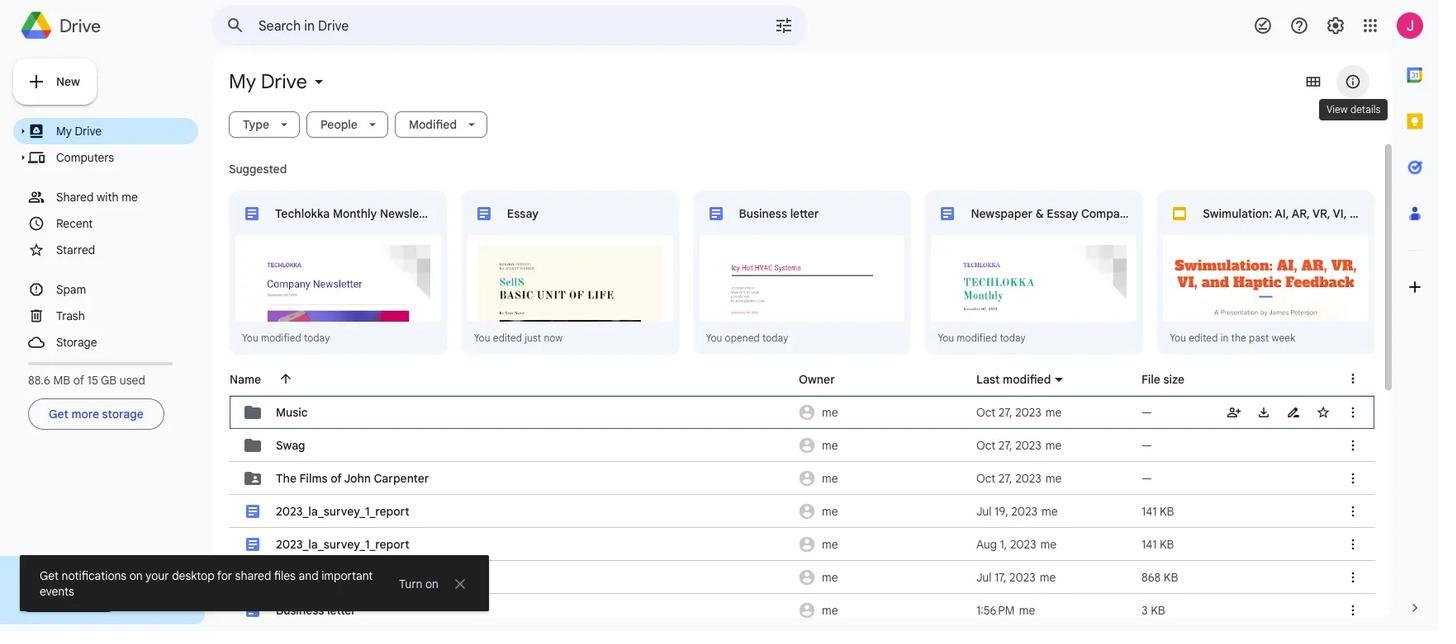 Task type: vqa. For each thing, say whether or not it's contained in the screenshot.


Task type: locate. For each thing, give the bounding box(es) containing it.
2023 for last modified by me aug 1, 2023 element
[[1010, 538, 1036, 553]]

1 horizontal spatial modified
[[957, 332, 997, 344]]

shared google drive folder image
[[243, 469, 263, 489]]

1 horizontal spatial of
[[331, 472, 342, 487]]

google docs image inside option
[[709, 207, 722, 221]]

1 you from the left
[[242, 332, 258, 344]]

google drive folder: swag element
[[276, 439, 305, 453]]

kb for 1:56 pm me
[[1151, 604, 1165, 619]]

1 cell from the top
[[230, 393, 1375, 433]]

google docs image down suggested
[[245, 207, 259, 221]]

1 vertical spatial my drive
[[56, 124, 102, 139]]

1 you modified today from the left
[[242, 332, 330, 344]]

2 141 kb from the top
[[1142, 538, 1174, 553]]

88.6 mb of 15 gb used
[[28, 373, 145, 388]]

for up events
[[74, 567, 89, 582]]

2 owned by me element from the top
[[794, 430, 971, 463]]

1 vertical spatial jul
[[976, 571, 992, 586]]

2 vertical spatial last modified by me oct 27, 2023 element
[[976, 472, 1062, 487]]

aug 1, 2023 me
[[976, 538, 1057, 553]]

0 vertical spatial of
[[73, 373, 84, 388]]

2 horizontal spatial modified
[[1003, 373, 1051, 387]]

oct
[[976, 406, 996, 420], [976, 439, 996, 453], [976, 472, 996, 487]]

oct 27, 2023 me for swag
[[976, 439, 1062, 453]]

tree containing my drive
[[13, 118, 198, 356]]

6 cell from the top
[[230, 558, 1375, 598]]

techlokka monthly newsletter
[[275, 207, 438, 221]]

0 horizontal spatial edited
[[493, 332, 522, 344]]

business letter inside option
[[739, 207, 819, 221]]

google docs image for techlokka monthly newsletter
[[245, 207, 259, 221]]

google docs: business letter element
[[276, 604, 356, 619]]

modified
[[409, 117, 457, 132]]

1 vertical spatial letter
[[327, 604, 356, 619]]

1 vertical spatial 141
[[1142, 538, 1157, 553]]

2 oct from the top
[[976, 439, 996, 453]]

you for newspaper & essay comparison
[[938, 332, 954, 344]]

on
[[129, 569, 143, 584], [425, 577, 439, 592]]

modified inside newspaper & essay comparison google docs you modified today option
[[957, 332, 997, 344]]

navigation
[[13, 118, 198, 434]]

1 horizontal spatial edited
[[1189, 332, 1218, 344]]

2 141 from the top
[[1142, 538, 1157, 553]]

size
[[1163, 373, 1185, 387]]

shared google drive folder image
[[243, 469, 263, 489]]

newspaper & essay comparison google docs you modified today option
[[925, 191, 1147, 485]]

music
[[276, 406, 308, 420]]

1 horizontal spatial business letter
[[739, 207, 819, 221]]

spam
[[56, 283, 86, 297]]

0 vertical spatial last modified by me oct 27, 2023 element
[[976, 406, 1062, 420]]

reverse sort direction image
[[278, 372, 293, 387]]

support image
[[1289, 16, 1309, 36]]

1,
[[1000, 538, 1007, 553]]

the films of john carpenter
[[276, 472, 429, 487]]

2 vertical spatial oct
[[976, 472, 996, 487]]

modified inside techlokka monthly newsletter google docs you modified today option
[[261, 332, 301, 344]]

0 horizontal spatial get
[[20, 567, 40, 582]]

1 vertical spatial my
[[56, 124, 72, 139]]

today for techlokka
[[304, 332, 330, 344]]

0 horizontal spatial business
[[276, 604, 324, 619]]

google drive folder image for swag
[[243, 436, 263, 456]]

1 last modified by me oct 27, 2023 element from the top
[[976, 406, 1062, 420]]

cell
[[230, 393, 1375, 433], [230, 426, 1375, 466], [230, 459, 1375, 499], [230, 492, 1375, 532], [230, 525, 1375, 565], [230, 558, 1375, 598], [230, 591, 1375, 631]]

today up google drive folder: music element
[[304, 332, 330, 344]]

google drive folder image
[[243, 403, 263, 423]]

3 last modified by me oct 27, 2023 element from the top
[[976, 472, 1062, 487]]

shared with me
[[56, 190, 138, 205]]

google drive folder: the films of john carpenter element
[[276, 472, 429, 487]]

1 today from the left
[[304, 332, 330, 344]]

2023 for music's last modified by me oct 27, 2023 element
[[1015, 406, 1041, 420]]

my drive button
[[216, 65, 334, 100]]

today inside option
[[762, 332, 788, 344]]

you for business letter
[[706, 332, 722, 344]]

size: 141 kb
storage used: 141 kb element
[[1142, 505, 1174, 520], [1142, 538, 1174, 553]]

7 cell from the top
[[230, 591, 1375, 631]]

2 you modified today from the left
[[938, 332, 1026, 344]]

—
[[1142, 406, 1152, 420], [1142, 439, 1152, 453], [1142, 472, 1152, 487]]

edited
[[493, 332, 522, 344], [1189, 332, 1218, 344]]

desktop right your
[[172, 569, 214, 584]]

1 vertical spatial google docs: 2023_la_survey_1_report element
[[276, 538, 409, 553]]

0 vertical spatial 141 kb
[[1142, 505, 1174, 520]]

oct 27, 2023 me
[[976, 406, 1062, 420], [976, 439, 1062, 453], [976, 472, 1062, 487]]

2 2023_la_survey_1_report from the top
[[276, 538, 409, 553]]

ar,
[[1292, 207, 1310, 221]]

shared
[[56, 190, 94, 205]]

my inside dropdown button
[[229, 69, 256, 94]]

my up type element at left top
[[229, 69, 256, 94]]

my drive up computers
[[56, 124, 102, 139]]

and
[[1350, 207, 1370, 221], [299, 569, 318, 584]]

1 size: 141 kb
storage used: 141 kb element from the top
[[1142, 505, 1174, 520]]

me inside tree
[[122, 190, 138, 205]]

2 27, from the top
[[999, 439, 1012, 453]]

2 vertical spatial —
[[1142, 472, 1152, 487]]

1 google docs: 2023_la_survey_1_report element from the top
[[276, 505, 409, 520]]

3 owned by me element from the top
[[794, 463, 971, 496]]

google docs image up shared
[[246, 539, 259, 552]]

google slides image
[[1173, 207, 1186, 221]]

business
[[739, 207, 787, 221], [276, 604, 324, 619]]

1 vertical spatial oct
[[976, 439, 996, 453]]

1 essay from the left
[[507, 207, 539, 221]]

list box containing techlokka monthly newsletter
[[229, 191, 1438, 485]]

kb for jul 17, 2023 me
[[1164, 571, 1178, 586]]

haptic
[[1373, 207, 1409, 221]]

0 vertical spatial my
[[229, 69, 256, 94]]

0 vertical spatial letter
[[790, 207, 819, 221]]

on inside get notifications on your desktop for shared files and important events
[[129, 569, 143, 584]]

me
[[122, 190, 138, 205], [822, 406, 838, 420], [1046, 406, 1062, 420], [822, 439, 838, 453], [1046, 439, 1062, 453], [822, 472, 838, 487], [1046, 472, 1062, 487], [822, 505, 838, 520], [1042, 505, 1058, 520], [822, 538, 838, 553], [1040, 538, 1057, 553], [822, 571, 838, 586], [1040, 571, 1056, 586], [822, 604, 838, 619], [1019, 604, 1035, 619]]

today up last modified
[[1000, 332, 1026, 344]]

items shared with me element
[[56, 187, 196, 208]]

google docs image
[[709, 207, 722, 221], [941, 207, 954, 221], [246, 506, 259, 519], [246, 605, 259, 618]]

0 vertical spatial and
[[1350, 207, 1370, 221]]

kb for aug 1, 2023 me
[[1160, 538, 1174, 553]]

3 oct 27, 2023 me from the top
[[976, 472, 1062, 487]]

edited left in
[[1189, 332, 1218, 344]]

0 vertical spatial google docs: 2023_la_survey_1_report element
[[276, 505, 409, 520]]

carpenter
[[374, 472, 429, 487]]

1 27, from the top
[[999, 406, 1012, 420]]

0 vertical spatial oct
[[976, 406, 996, 420]]

important
[[321, 569, 373, 584]]

cell containing business letter
[[230, 591, 1375, 631]]

1 vertical spatial 2023_la_survey_1_report
[[276, 538, 409, 553]]

5 you from the left
[[1170, 332, 1186, 344]]

3 oct from the top
[[976, 472, 996, 487]]

141
[[1142, 505, 1157, 520], [1142, 538, 1157, 553]]

141 kb for jul 19, 2023 me
[[1142, 505, 1174, 520]]

1 horizontal spatial business
[[739, 207, 787, 221]]

1 vertical spatial oct 27, 2023 me
[[976, 439, 1062, 453]]

1 oct from the top
[[976, 406, 996, 420]]

141 kb for aug 1, 2023 me
[[1142, 538, 1174, 553]]

google docs: 2023_la_survey_1_report element up important
[[276, 538, 409, 553]]

computers link
[[13, 145, 198, 171]]

141 for aug 1, 2023 me
[[1142, 538, 1157, 553]]

last modified by me oct 27, 2023 element
[[976, 406, 1062, 420], [976, 439, 1062, 453], [976, 472, 1062, 487]]

2023_la_survey_1_report down google drive folder: the films of john carpenter element
[[276, 505, 409, 520]]

my up computers
[[56, 124, 72, 139]]

0 horizontal spatial and
[[299, 569, 318, 584]]

kb
[[1160, 505, 1174, 520], [1160, 538, 1174, 553], [1164, 571, 1178, 586], [1151, 604, 1165, 619]]

1 horizontal spatial my drive
[[229, 69, 307, 94]]

modified up last on the right bottom of page
[[957, 332, 997, 344]]

1 edited from the left
[[493, 332, 522, 344]]

0 vertical spatial business
[[739, 207, 787, 221]]

people button
[[306, 112, 388, 138]]

0 vertical spatial 2023_la_survey_1_report
[[276, 505, 409, 520]]

1 horizontal spatial desktop
[[172, 569, 214, 584]]

0 horizontal spatial today
[[304, 332, 330, 344]]

0 vertical spatial —
[[1142, 406, 1152, 420]]

3 today from the left
[[1000, 332, 1026, 344]]

owned by me element
[[794, 396, 971, 430], [794, 430, 971, 463], [794, 463, 971, 496], [794, 496, 971, 529], [794, 529, 971, 562], [794, 562, 971, 595], [794, 595, 971, 628]]

cell containing swag
[[230, 426, 1375, 466]]

today right opened
[[762, 332, 788, 344]]

my
[[229, 69, 256, 94], [56, 124, 72, 139]]

last modified by me oct 27, 2023 element for swag
[[976, 439, 1062, 453]]

get inside get notifications on your desktop for shared files and important events
[[40, 569, 59, 584]]

1 141 from the top
[[1142, 505, 1157, 520]]

2023 for "last modified by me jul 19, 2023" element on the bottom right
[[1011, 505, 1037, 520]]

141 for jul 19, 2023 me
[[1142, 505, 1157, 520]]

google docs image
[[245, 207, 259, 221], [477, 207, 490, 221], [246, 539, 259, 552]]

google docs image for essay
[[477, 207, 490, 221]]

newspaper
[[971, 207, 1033, 221]]

1 horizontal spatial you modified today
[[938, 332, 1026, 344]]

modified right last on the right bottom of page
[[1003, 373, 1051, 387]]

get
[[20, 567, 40, 582], [40, 569, 59, 584]]

2 you from the left
[[474, 332, 490, 344]]

get notifications on your desktop for shared files and important events
[[40, 569, 373, 600]]

1 horizontal spatial get
[[40, 569, 59, 584]]

of left 15
[[73, 373, 84, 388]]

edited left just
[[493, 332, 522, 344]]

2023 for last modified by me oct 27, 2023 element for swag
[[1015, 439, 1041, 453]]

1 vertical spatial size: 141 kb
storage used: 141 kb element
[[1142, 538, 1174, 553]]

for left pdf icon
[[217, 569, 232, 584]]

0 vertical spatial jul
[[976, 505, 992, 520]]

letter inside option
[[790, 207, 819, 221]]

modified
[[261, 332, 301, 344], [957, 332, 997, 344], [1003, 373, 1051, 387]]

get up events
[[40, 569, 59, 584]]

owned by me element for "last modified by me jul 19, 2023" element on the bottom right
[[794, 496, 971, 529]]

the
[[1231, 332, 1246, 344]]

for inside get notifications on your desktop for shared files and important events
[[217, 569, 232, 584]]

owned by me element for music's last modified by me oct 27, 2023 element
[[794, 396, 971, 430]]

ai,
[[1275, 207, 1289, 221]]

last
[[976, 373, 1000, 387]]

0 vertical spatial 27,
[[999, 406, 1012, 420]]

desktop left your
[[92, 567, 136, 582]]

2 cell from the top
[[230, 426, 1375, 466]]

2 google docs: 2023_la_survey_1_report element from the top
[[276, 538, 409, 553]]

computers element
[[56, 147, 196, 169]]

and right "files"
[[299, 569, 318, 584]]

0 vertical spatial business letter
[[739, 207, 819, 221]]

2 — from the top
[[1142, 439, 1152, 453]]

google docs image inside option
[[941, 207, 954, 221]]

drive up type popup button
[[261, 69, 307, 94]]

trashed items element
[[56, 306, 196, 327]]

letter
[[790, 207, 819, 221], [327, 604, 356, 619]]

oct 27, 2023 me for music
[[976, 406, 1062, 420]]

you modified today for techlokka monthly newsletter
[[242, 332, 330, 344]]

0 horizontal spatial of
[[73, 373, 84, 388]]

0 horizontal spatial modified
[[261, 332, 301, 344]]

0 vertical spatial 141
[[1142, 505, 1157, 520]]

1 horizontal spatial on
[[425, 577, 439, 592]]

storage element
[[56, 332, 196, 354]]

0 horizontal spatial on
[[129, 569, 143, 584]]

0 horizontal spatial my
[[56, 124, 72, 139]]

modified up reverse sort direction icon
[[261, 332, 301, 344]]

5 owned by me element from the top
[[794, 529, 971, 562]]

3 cell from the top
[[230, 459, 1375, 499]]

desktop
[[92, 567, 136, 582], [172, 569, 214, 584]]

1 vertical spatial 141 kb
[[1142, 538, 1174, 553]]

on right turn
[[425, 577, 439, 592]]

88.6
[[28, 373, 50, 388]]

file size
[[1142, 373, 1185, 387]]

1 vertical spatial —
[[1142, 439, 1152, 453]]

google docs: 2023_la_survey_1_report element
[[276, 505, 409, 520], [276, 538, 409, 553]]

2 size: 141 kb
storage used: 141 kb element from the top
[[1142, 538, 1174, 553]]

cell containing 2023_la_survey_1_report.pdf
[[230, 558, 1375, 598]]

oct for swag
[[976, 439, 996, 453]]

2 last modified by me oct 27, 2023 element from the top
[[976, 439, 1062, 453]]

1 horizontal spatial essay
[[1047, 207, 1078, 221]]

google docs image right newsletter
[[477, 207, 490, 221]]

used
[[120, 373, 145, 388]]

0 vertical spatial size: 141 kb
storage used: 141 kb element
[[1142, 505, 1174, 520]]

edited inside option
[[1189, 332, 1218, 344]]

0 horizontal spatial essay
[[507, 207, 539, 221]]

1 vertical spatial 27,
[[999, 439, 1012, 453]]

4 owned by me element from the top
[[794, 496, 971, 529]]

region
[[220, 357, 1375, 632]]

jul 17, 2023 me
[[976, 571, 1056, 586]]

2023_la_survey_1_report for aug 1, 2023 me
[[276, 538, 409, 553]]

drive up computers
[[75, 124, 102, 139]]

4 you from the left
[[938, 332, 954, 344]]

1 2023_la_survey_1_report from the top
[[276, 505, 409, 520]]

3 27, from the top
[[999, 472, 1012, 487]]

2023_la_survey_1_report.pdf
[[276, 571, 431, 586]]

1 horizontal spatial my
[[229, 69, 256, 94]]

vr,
[[1312, 207, 1330, 221]]

0 horizontal spatial letter
[[327, 604, 356, 619]]

1 jul from the top
[[976, 505, 992, 520]]

tree
[[13, 118, 198, 356]]

size: 141 kb
storage used: 141 kb element for jul 19, 2023 me
[[1142, 505, 1174, 520]]

1 vertical spatial and
[[299, 569, 318, 584]]

you modified today up last on the right bottom of page
[[938, 332, 1026, 344]]

turn on button
[[383, 577, 439, 592]]

kb for jul 19, 2023 me
[[1160, 505, 1174, 520]]

type element
[[236, 117, 273, 132]]

download
[[40, 596, 96, 610]]

2 edited from the left
[[1189, 332, 1218, 344]]

27,
[[999, 406, 1012, 420], [999, 439, 1012, 453], [999, 472, 1012, 487]]

3 you from the left
[[706, 332, 722, 344]]

6 owned by me element from the top
[[794, 562, 971, 595]]

2 oct 27, 2023 me from the top
[[976, 439, 1062, 453]]

get up download link
[[20, 567, 40, 582]]

of inside cell
[[331, 472, 342, 487]]

list box
[[229, 191, 1438, 485]]

swimulation: ai, ar, vr, vi, and haptic feedback shared google slides you edited in the past week option
[[1157, 191, 1438, 357]]

today
[[304, 332, 330, 344], [762, 332, 788, 344], [1000, 332, 1026, 344]]

Search in Drive text field
[[259, 18, 728, 35]]

15
[[87, 373, 98, 388]]

my drive inside my drive "element"
[[56, 124, 102, 139]]

of for 15
[[73, 373, 84, 388]]

business letter
[[739, 207, 819, 221], [276, 604, 356, 619]]

my drive up type popup button
[[229, 69, 307, 94]]

141 kb
[[1142, 505, 1174, 520], [1142, 538, 1174, 553]]

type button
[[229, 112, 300, 138]]

1 vertical spatial of
[[331, 472, 342, 487]]

jul for jul 17, 2023 me
[[976, 571, 992, 586]]

1 141 kb from the top
[[1142, 505, 1174, 520]]

you modified today up reverse sort direction icon
[[242, 332, 330, 344]]

starred
[[56, 243, 95, 258]]

868 kb
[[1142, 571, 1178, 586]]

1 vertical spatial business letter
[[276, 604, 356, 619]]

edited inside option
[[493, 332, 522, 344]]

1 oct 27, 2023 me from the top
[[976, 406, 1062, 420]]

3 — from the top
[[1142, 472, 1152, 487]]

drive
[[59, 14, 101, 37], [261, 69, 307, 94], [75, 124, 102, 139], [42, 567, 71, 582]]

owner
[[799, 373, 835, 387]]

2 jul from the top
[[976, 571, 992, 586]]

of inside the 88.6 mb of 15 gb used "link"
[[73, 373, 84, 388]]

1 owned by me element from the top
[[794, 396, 971, 430]]

week
[[1272, 332, 1295, 344]]

cell containing the films of john carpenter
[[230, 459, 1375, 499]]

2 today from the left
[[762, 332, 788, 344]]

last modified
[[976, 373, 1051, 387]]

2 vertical spatial oct 27, 2023 me
[[976, 472, 1062, 487]]

1 horizontal spatial letter
[[790, 207, 819, 221]]

on left your
[[129, 569, 143, 584]]

jul left 19,
[[976, 505, 992, 520]]

jul
[[976, 505, 992, 520], [976, 571, 992, 586]]

of
[[73, 373, 84, 388], [331, 472, 342, 487]]

you for techlokka monthly newsletter
[[242, 332, 258, 344]]

cell containing music
[[230, 393, 1375, 433]]

1 horizontal spatial today
[[762, 332, 788, 344]]

my drive
[[229, 69, 307, 94], [56, 124, 102, 139]]

google docs: 2023_la_survey_1_report element for aug
[[276, 538, 409, 553]]

owned by me element for "last modified by me jul 17, 2023" element
[[794, 562, 971, 595]]

dismiss image
[[455, 580, 465, 590]]

1 vertical spatial last modified by me oct 27, 2023 element
[[976, 439, 1062, 453]]

2023_la_survey_1_report
[[276, 505, 409, 520], [276, 538, 409, 553]]

1 horizontal spatial and
[[1350, 207, 1370, 221]]

and right vi,
[[1350, 207, 1370, 221]]

2 vertical spatial 27,
[[999, 472, 1012, 487]]

7 owned by me element from the top
[[794, 595, 971, 628]]

google docs: 2023_la_survey_1_report element down google drive folder: the films of john carpenter element
[[276, 505, 409, 520]]

0 vertical spatial my drive
[[229, 69, 307, 94]]

1 — from the top
[[1142, 406, 1152, 420]]

0 horizontal spatial my drive
[[56, 124, 102, 139]]

2023
[[1015, 406, 1041, 420], [1015, 439, 1041, 453], [1015, 472, 1041, 487], [1011, 505, 1037, 520], [1010, 538, 1036, 553], [1009, 571, 1036, 586]]

None search field
[[211, 6, 808, 45]]

tab list
[[1392, 52, 1438, 586]]

1 horizontal spatial for
[[217, 569, 232, 584]]

turn on
[[399, 577, 439, 592]]

aug
[[976, 538, 997, 553]]

jul left 17, on the right of page
[[976, 571, 992, 586]]

27, for the films of john carpenter
[[999, 472, 1012, 487]]

of left john
[[331, 472, 342, 487]]

2023_la_survey_1_report up important
[[276, 538, 409, 553]]

0 vertical spatial oct 27, 2023 me
[[976, 406, 1062, 420]]

google drive folder image
[[243, 403, 263, 423], [243, 436, 263, 456], [243, 436, 263, 456]]

2 horizontal spatial today
[[1000, 332, 1026, 344]]

storage link
[[13, 330, 198, 356]]

0 horizontal spatial you modified today
[[242, 332, 330, 344]]

with
[[97, 190, 119, 205]]

edited for swimulation: ai, ar, vr, vi, and haptic feed
[[1189, 332, 1218, 344]]

last modified by me oct 27, 2023 element for the films of john carpenter
[[976, 472, 1062, 487]]

0 horizontal spatial desktop
[[92, 567, 136, 582]]

recent
[[56, 216, 93, 231]]



Task type: describe. For each thing, give the bounding box(es) containing it.
monthly
[[333, 207, 377, 221]]

1 vertical spatial business
[[276, 604, 324, 619]]

recent link
[[13, 211, 198, 237]]

27, for music
[[999, 406, 1012, 420]]

region containing name
[[220, 357, 1375, 632]]

desktop inside get notifications on your desktop for shared files and important events
[[172, 569, 214, 584]]

google docs: 2023_la_survey_1_report element for jul
[[276, 505, 409, 520]]

you for swimulation: ai, ar, vr, vi, and haptic feed
[[1170, 332, 1186, 344]]

2023_la_survey_1_report for jul 19, 2023 me
[[276, 505, 409, 520]]

0 horizontal spatial business letter
[[276, 604, 356, 619]]

last modified button
[[966, 364, 1077, 396]]

edited for essay
[[493, 332, 522, 344]]

type
[[243, 117, 269, 132]]

turn
[[399, 577, 422, 592]]

swimulation: ai, ar, vr, vi, and haptic feed
[[1203, 207, 1438, 221]]

you edited just now
[[474, 332, 563, 344]]

you opened today
[[706, 332, 788, 344]]

pdf image
[[246, 572, 259, 585]]

files
[[274, 569, 296, 584]]

my drive link
[[13, 118, 198, 145]]

recent items element
[[56, 213, 196, 235]]

list box inside suggested region
[[229, 191, 1438, 485]]

john
[[344, 472, 371, 487]]

size: 141 kb
storage used: 141 kb element for aug 1, 2023 me
[[1142, 538, 1174, 553]]

today for newspaper
[[1000, 332, 1026, 344]]

opened
[[725, 332, 760, 344]]

size: 868 kb
storage used: 868 kb element
[[1142, 571, 1178, 586]]

your
[[146, 569, 169, 584]]

get for get drive for desktop
[[20, 567, 40, 582]]

people
[[321, 117, 358, 132]]

notifications
[[62, 569, 127, 584]]

my inside "element"
[[56, 124, 72, 139]]

2023 for "last modified by me jul 17, 2023" element
[[1009, 571, 1036, 586]]

modified element
[[402, 117, 460, 132]]

last modified by me 1:56 pm element
[[976, 604, 1035, 619]]

owned by me element for last modified by me oct 27, 2023 element corresponding to the films of john carpenter
[[794, 463, 971, 496]]

navigation containing my drive
[[13, 118, 198, 434]]

view details
[[1327, 103, 1381, 116]]

past
[[1249, 332, 1269, 344]]

just
[[525, 332, 541, 344]]

details
[[1351, 103, 1381, 116]]

27, for swag
[[999, 439, 1012, 453]]

owned by me element for the last modified by me 1:56 pm element
[[794, 595, 971, 628]]

new
[[56, 74, 80, 89]]

shared
[[235, 569, 271, 584]]

download link
[[20, 593, 117, 613]]

of for john
[[331, 472, 342, 487]]

vi,
[[1333, 207, 1347, 221]]

owned by me element for last modified by me oct 27, 2023 element for swag
[[794, 430, 971, 463]]

2 essay from the left
[[1047, 207, 1078, 221]]

letter inside cell
[[327, 604, 356, 619]]

drive link
[[17, 9, 101, 45]]

last modified by me oct 27, 2023 element for music
[[976, 406, 1062, 420]]

in
[[1221, 332, 1229, 344]]

essay google docs you edited just now option
[[461, 191, 679, 485]]

— for swag
[[1142, 439, 1152, 453]]

1:56 pm me
[[976, 604, 1035, 619]]

3
[[1142, 604, 1148, 619]]

and inside get notifications on your desktop for shared files and important events
[[299, 569, 318, 584]]

you modified today for newspaper & essay comparison
[[938, 332, 1026, 344]]

techlokka
[[275, 207, 330, 221]]

size: 3 kb
storage used: 3 kb element
[[1142, 604, 1165, 619]]

computers
[[56, 150, 114, 165]]

you edited in the past week
[[1170, 332, 1295, 344]]

now
[[544, 332, 563, 344]]

drive inside "element"
[[75, 124, 102, 139]]

swag
[[276, 439, 305, 453]]

search google drive image
[[219, 9, 252, 42]]

modified for newspaper & essay comparison
[[957, 332, 997, 344]]

oct for music
[[976, 406, 996, 420]]

2023 for last modified by me oct 27, 2023 element corresponding to the films of john carpenter
[[1015, 472, 1041, 487]]

business inside option
[[739, 207, 787, 221]]

jul 19, 2023 me
[[976, 505, 1058, 520]]

name
[[230, 373, 261, 387]]

starred items element
[[56, 240, 196, 261]]

&
[[1036, 207, 1044, 221]]

owned by me element for last modified by me aug 1, 2023 element
[[794, 529, 971, 562]]

films
[[299, 472, 328, 487]]

modified for techlokka monthly newsletter
[[261, 332, 301, 344]]

business letter google docs you opened today option
[[693, 191, 911, 485]]

get drive for desktop
[[20, 567, 136, 582]]

oct for the films of john carpenter
[[976, 472, 996, 487]]

close image
[[180, 565, 190, 575]]

19,
[[995, 505, 1008, 520]]

people element
[[314, 117, 361, 132]]

88.6 mb of 15 gb used link
[[28, 373, 173, 389]]

my drive tree item
[[13, 118, 198, 145]]

drive up events
[[42, 567, 71, 582]]

the
[[276, 472, 297, 487]]

advanced search image
[[767, 9, 800, 42]]

newsletter
[[380, 207, 438, 221]]

last modified by me aug 1, 2023 element
[[976, 538, 1057, 553]]

suggested region
[[212, 145, 1438, 485]]

5 cell from the top
[[230, 525, 1375, 565]]

jul for jul 19, 2023 me
[[976, 505, 992, 520]]

drive up new
[[59, 14, 101, 37]]

more actions toolbar
[[1219, 398, 1338, 428]]

spam link
[[13, 277, 198, 303]]

modified inside 'last modified' dropdown button
[[1003, 373, 1051, 387]]

3 kb
[[1142, 604, 1165, 619]]

my drive inside the my drive dropdown button
[[229, 69, 307, 94]]

17,
[[995, 571, 1007, 586]]

oct 27, 2023 me for the films of john carpenter
[[976, 472, 1062, 487]]

file
[[1142, 373, 1160, 387]]

0 horizontal spatial for
[[74, 567, 89, 582]]

name button
[[220, 364, 271, 396]]

4 cell from the top
[[230, 492, 1375, 532]]

starred link
[[13, 237, 198, 264]]

gb
[[101, 373, 117, 388]]

suggested
[[229, 162, 287, 177]]

events
[[40, 585, 74, 600]]

google drive folder image for music
[[243, 403, 263, 423]]

trash
[[56, 309, 85, 324]]

my drive element
[[56, 121, 196, 142]]

swimulation:
[[1203, 207, 1272, 221]]

868
[[1142, 571, 1161, 586]]

mb
[[53, 373, 70, 388]]

modified button
[[395, 112, 487, 138]]

and inside swimulation: ai, ar, vr, vi, and haptic feedback shared google slides you edited in the past week option
[[1350, 207, 1370, 221]]

new button
[[13, 59, 96, 105]]

google docs image for 2023_la_survey_1_report
[[246, 539, 259, 552]]

1:56 pm
[[976, 604, 1015, 619]]

pdf: 2023_la_survey_1_report.pdf element
[[276, 571, 431, 586]]

get for get notifications on your desktop for shared files and important events
[[40, 569, 59, 584]]

spam element
[[56, 279, 196, 301]]

storage
[[56, 335, 97, 350]]

google drive folder: music element
[[276, 406, 308, 420]]

techlokka monthly newsletter google docs you modified today option
[[229, 191, 448, 485]]

comparison
[[1081, 207, 1147, 221]]

drive inside dropdown button
[[261, 69, 307, 94]]

today for business
[[762, 332, 788, 344]]

view
[[1327, 103, 1348, 116]]

shared with me link
[[13, 184, 198, 211]]

last modified by me jul 17, 2023 element
[[976, 571, 1056, 586]]

newspaper & essay comparison
[[971, 207, 1147, 221]]

— for music
[[1142, 406, 1152, 420]]

you for essay
[[474, 332, 490, 344]]

last modified by me jul 19, 2023 element
[[976, 505, 1058, 520]]

— for the films of john carpenter
[[1142, 472, 1152, 487]]



